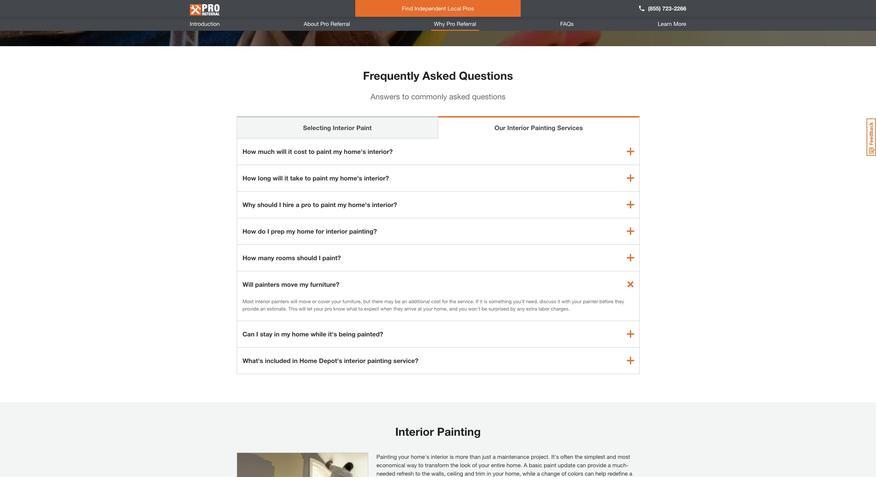 Task type: locate. For each thing, give the bounding box(es) containing it.
home down this
[[292, 330, 309, 338]]

than
[[470, 453, 481, 460]]

it right much
[[288, 148, 292, 155]]

interior painting
[[396, 425, 481, 438]]

0 vertical spatial for
[[316, 227, 324, 235]]

2 pro from the left
[[447, 20, 455, 27]]

referral right the about
[[331, 20, 350, 27]]

0 horizontal spatial why
[[243, 201, 256, 208]]

1 vertical spatial provide
[[588, 462, 607, 468]]

how do i prep my home for interior painting?
[[243, 227, 377, 235]]

2 referral from the left
[[457, 20, 477, 27]]

it
[[288, 148, 292, 155], [285, 174, 289, 182], [480, 298, 483, 304], [558, 298, 561, 304]]

independent
[[415, 5, 446, 12]]

interior up way
[[396, 425, 434, 438]]

1 horizontal spatial move
[[299, 298, 311, 304]]

provide inside 'painting your home's interior is more than just a maintenance project. it's often the simplest and most economical way to transform the look of your entire home. a basic paint update can provide a much- needed refresh to the walls, ceiling and trim in your home, while a change of colors can help redefine'
[[588, 462, 607, 468]]

how for how long will it take to paint my home's interior?
[[243, 174, 256, 182]]

cost
[[294, 148, 307, 155], [432, 298, 441, 304]]

to down selecting
[[309, 148, 315, 155]]

it left take
[[285, 174, 289, 182]]

1 vertical spatial be
[[482, 306, 488, 312]]

they right before
[[615, 298, 625, 304]]

interior?
[[368, 148, 393, 155], [364, 174, 389, 182], [372, 201, 397, 208]]

1 vertical spatial is
[[450, 453, 454, 460]]

1 vertical spatial move
[[299, 298, 311, 304]]

1 horizontal spatial is
[[484, 298, 488, 304]]

1 vertical spatial and
[[607, 453, 617, 460]]

with
[[562, 298, 571, 304]]

while down a
[[523, 470, 536, 477]]

1 horizontal spatial painting
[[437, 425, 481, 438]]

how left "do"
[[243, 227, 256, 235]]

1 horizontal spatial interior
[[396, 425, 434, 438]]

in left 'home'
[[292, 357, 298, 365]]

the left service.
[[450, 298, 456, 304]]

asked
[[450, 92, 470, 101]]

prep
[[271, 227, 285, 235]]

often
[[561, 453, 574, 460]]

surprised
[[489, 306, 509, 312]]

0 horizontal spatial painting
[[377, 453, 397, 460]]

0 vertical spatial why
[[434, 20, 445, 27]]

it's
[[552, 453, 559, 460]]

of down update
[[562, 470, 567, 477]]

most interior painters will move or cover your furniture, but there may be an additional cost for the service. if it is something you'll need, discuss it with your painter before they provide an estimate. this will let your pro know what to expect when they arrive at your home, and you won't be surprised by any extra labor charges.
[[243, 298, 625, 312]]

will painters move my furniture?
[[243, 281, 340, 288]]

most
[[618, 453, 631, 460]]

pro right the about
[[321, 20, 329, 27]]

0 horizontal spatial pro
[[321, 20, 329, 27]]

0 vertical spatial can
[[577, 462, 586, 468]]

to right take
[[305, 174, 311, 182]]

0 vertical spatial interior?
[[368, 148, 393, 155]]

answers to commonly asked questions
[[371, 92, 506, 101]]

why should i hire a pro to paint my home's interior?
[[243, 201, 397, 208]]

1 vertical spatial pro
[[325, 306, 332, 312]]

is inside 'painting your home's interior is more than just a maintenance project. it's often the simplest and most economical way to transform the look of your entire home. a basic paint update can provide a much- needed refresh to the walls, ceiling and trim in your home, while a change of colors can help redefine'
[[450, 453, 454, 460]]

home for for
[[297, 227, 314, 235]]

pro right hire
[[301, 201, 311, 208]]

will up this
[[291, 298, 298, 304]]

2 vertical spatial interior?
[[372, 201, 397, 208]]

2 horizontal spatial painting
[[531, 124, 556, 131]]

an up 'arrive'
[[402, 298, 407, 304]]

0 horizontal spatial be
[[395, 298, 401, 304]]

0 vertical spatial move
[[282, 281, 298, 288]]

hire
[[283, 201, 294, 208]]

2 horizontal spatial in
[[487, 470, 492, 477]]

home, right at
[[434, 306, 448, 312]]

service.
[[458, 298, 475, 304]]

you
[[459, 306, 467, 312]]

the inside most interior painters will move or cover your furniture, but there may be an additional cost for the service. if it is something you'll need, discuss it with your painter before they provide an estimate. this will let your pro know what to expect when they arrive at your home, and you won't be surprised by any extra labor charges.
[[450, 298, 456, 304]]

1 horizontal spatial in
[[292, 357, 298, 365]]

and down look
[[465, 470, 474, 477]]

services
[[558, 124, 583, 131]]

0 horizontal spatial for
[[316, 227, 324, 235]]

interior right most
[[255, 298, 270, 304]]

and left you
[[449, 306, 458, 312]]

is
[[484, 298, 488, 304], [450, 453, 454, 460]]

0 horizontal spatial cost
[[294, 148, 307, 155]]

2 vertical spatial in
[[487, 470, 492, 477]]

move up this
[[282, 281, 298, 288]]

paint
[[357, 124, 372, 131]]

2266
[[674, 5, 687, 12]]

pro
[[321, 20, 329, 27], [447, 20, 455, 27]]

provide
[[243, 306, 259, 312], [588, 462, 607, 468]]

2 vertical spatial and
[[465, 470, 474, 477]]

1 horizontal spatial should
[[297, 254, 317, 262]]

4 how from the top
[[243, 254, 256, 262]]

pro down local
[[447, 20, 455, 27]]

for
[[316, 227, 324, 235], [442, 298, 448, 304]]

home, down home.
[[506, 470, 521, 477]]

any
[[517, 306, 525, 312]]

1 horizontal spatial pro
[[447, 20, 455, 27]]

to
[[402, 92, 409, 101], [309, 148, 315, 155], [305, 174, 311, 182], [313, 201, 319, 208], [359, 306, 363, 312], [419, 462, 424, 468], [416, 470, 421, 477]]

there
[[372, 298, 383, 304]]

frequently asked questions
[[363, 69, 513, 82]]

painting inside 'painting your home's interior is more than just a maintenance project. it's often the simplest and most economical way to transform the look of your entire home. a basic paint update can provide a much- needed refresh to the walls, ceiling and trim in your home, while a change of colors can help redefine'
[[377, 453, 397, 460]]

0 horizontal spatial and
[[449, 306, 458, 312]]

0 vertical spatial pro
[[301, 201, 311, 208]]

1 vertical spatial they
[[394, 306, 403, 312]]

how left 'long'
[[243, 174, 256, 182]]

1 vertical spatial an
[[260, 306, 266, 312]]

painting
[[531, 124, 556, 131], [437, 425, 481, 438], [377, 453, 397, 460]]

of down than
[[472, 462, 477, 468]]

3 how from the top
[[243, 227, 256, 235]]

service?
[[394, 357, 419, 365]]

move
[[282, 281, 298, 288], [299, 298, 311, 304]]

1 horizontal spatial referral
[[457, 20, 477, 27]]

for down 'why should i hire a pro to paint my home's interior?'
[[316, 227, 324, 235]]

1 how from the top
[[243, 148, 256, 155]]

to right what
[[359, 306, 363, 312]]

cost up take
[[294, 148, 307, 155]]

should right rooms
[[297, 254, 317, 262]]

find
[[402, 5, 413, 12]]

1 vertical spatial interior?
[[364, 174, 389, 182]]

1 pro from the left
[[321, 20, 329, 27]]

local
[[448, 5, 461, 12]]

interior left painting? on the left
[[326, 227, 348, 235]]

trim
[[476, 470, 486, 477]]

provide inside most interior painters will move or cover your furniture, but there may be an additional cost for the service. if it is something you'll need, discuss it with your painter before they provide an estimate. this will let your pro know what to expect when they arrive at your home, and you won't be surprised by any extra labor charges.
[[243, 306, 259, 312]]

1 horizontal spatial why
[[434, 20, 445, 27]]

stay
[[260, 330, 273, 338]]

0 vertical spatial an
[[402, 298, 407, 304]]

selecting interior paint
[[303, 124, 372, 131]]

needed
[[377, 470, 396, 477]]

your
[[332, 298, 341, 304], [572, 298, 582, 304], [314, 306, 324, 312], [423, 306, 433, 312], [399, 453, 410, 460], [479, 462, 490, 468], [493, 470, 504, 477]]

home right prep
[[297, 227, 314, 235]]

painting
[[368, 357, 392, 365]]

interior up transform
[[431, 453, 449, 460]]

1 horizontal spatial while
[[523, 470, 536, 477]]

painters
[[255, 281, 280, 288], [272, 298, 289, 304]]

interior inside 'painting your home's interior is more than just a maintenance project. it's often the simplest and most economical way to transform the look of your entire home. a basic paint update can provide a much- needed refresh to the walls, ceiling and trim in your home, while a change of colors can help redefine'
[[431, 453, 449, 460]]

for inside most interior painters will move or cover your furniture, but there may be an additional cost for the service. if it is something you'll need, discuss it with your painter before they provide an estimate. this will let your pro know what to expect when they arrive at your home, and you won't be surprised by any extra labor charges.
[[442, 298, 448, 304]]

let
[[307, 306, 313, 312]]

0 horizontal spatial provide
[[243, 306, 259, 312]]

1 horizontal spatial provide
[[588, 462, 607, 468]]

1 vertical spatial painting
[[437, 425, 481, 438]]

why
[[434, 20, 445, 27], [243, 201, 256, 208]]

interior right our
[[508, 124, 529, 131]]

2 vertical spatial painting
[[377, 453, 397, 460]]

an left the estimate. on the bottom of the page
[[260, 306, 266, 312]]

will
[[277, 148, 287, 155], [273, 174, 283, 182], [291, 298, 298, 304], [299, 306, 306, 312]]

1 vertical spatial cost
[[432, 298, 441, 304]]

and inside most interior painters will move or cover your furniture, but there may be an additional cost for the service. if it is something you'll need, discuss it with your painter before they provide an estimate. this will let your pro know what to expect when they arrive at your home, and you won't be surprised by any extra labor charges.
[[449, 306, 458, 312]]

home
[[297, 227, 314, 235], [292, 330, 309, 338]]

provide for a
[[588, 462, 607, 468]]

1 referral from the left
[[331, 20, 350, 27]]

1 vertical spatial should
[[297, 254, 317, 262]]

1 vertical spatial home
[[292, 330, 309, 338]]

0 vertical spatial they
[[615, 298, 625, 304]]

0 vertical spatial should
[[257, 201, 278, 208]]

look
[[460, 462, 471, 468]]

pros
[[463, 5, 474, 12]]

basic
[[529, 462, 543, 468]]

project.
[[531, 453, 550, 460]]

in right the stay
[[274, 330, 280, 338]]

1 vertical spatial home,
[[506, 470, 521, 477]]

0 horizontal spatial while
[[311, 330, 327, 338]]

the up ceiling
[[451, 462, 459, 468]]

be right may
[[395, 298, 401, 304]]

paint up change
[[544, 462, 557, 468]]

painting up economical
[[377, 453, 397, 460]]

0 vertical spatial home
[[297, 227, 314, 235]]

paint down selecting
[[317, 148, 332, 155]]

this
[[289, 306, 298, 312]]

interior
[[326, 227, 348, 235], [255, 298, 270, 304], [344, 357, 366, 365], [431, 453, 449, 460]]

0 horizontal spatial an
[[260, 306, 266, 312]]

0 vertical spatial is
[[484, 298, 488, 304]]

2 how from the top
[[243, 174, 256, 182]]

is right if
[[484, 298, 488, 304]]

pro down cover
[[325, 306, 332, 312]]

introduction
[[190, 20, 220, 27]]

interior right depot's
[[344, 357, 366, 365]]

can up colors
[[577, 462, 586, 468]]

is left more on the bottom right of page
[[450, 453, 454, 460]]

questions
[[472, 92, 506, 101]]

should
[[257, 201, 278, 208], [297, 254, 317, 262]]

2 horizontal spatial interior
[[508, 124, 529, 131]]

0 vertical spatial in
[[274, 330, 280, 338]]

0 horizontal spatial interior
[[333, 124, 355, 131]]

just
[[483, 453, 491, 460]]

about
[[304, 20, 319, 27]]

home
[[300, 357, 317, 365]]

they down may
[[394, 306, 403, 312]]

refresh
[[397, 470, 414, 477]]

know
[[334, 306, 345, 312]]

referral for why pro referral
[[457, 20, 477, 27]]

1 vertical spatial painters
[[272, 298, 289, 304]]

0 vertical spatial home,
[[434, 306, 448, 312]]

0 vertical spatial and
[[449, 306, 458, 312]]

in inside 'painting your home's interior is more than just a maintenance project. it's often the simplest and most economical way to transform the look of your entire home. a basic paint update can provide a much- needed refresh to the walls, ceiling and trim in your home, while a change of colors can help redefine'
[[487, 470, 492, 477]]

0 horizontal spatial of
[[472, 462, 477, 468]]

an
[[402, 298, 407, 304], [260, 306, 266, 312]]

painters up the estimate. on the bottom of the page
[[272, 298, 289, 304]]

home.
[[507, 462, 523, 468]]

the right often
[[575, 453, 583, 460]]

1 vertical spatial while
[[523, 470, 536, 477]]

1 horizontal spatial pro
[[325, 306, 332, 312]]

much-
[[613, 462, 629, 468]]

to down way
[[416, 470, 421, 477]]

0 horizontal spatial home,
[[434, 306, 448, 312]]

paint inside 'painting your home's interior is more than just a maintenance project. it's often the simplest and most economical way to transform the look of your entire home. a basic paint update can provide a much- needed refresh to the walls, ceiling and trim in your home, while a change of colors can help redefine'
[[544, 462, 557, 468]]

can
[[577, 462, 586, 468], [585, 470, 594, 477]]

your up the "know" on the bottom of the page
[[332, 298, 341, 304]]

change
[[542, 470, 560, 477]]

find independent local pros
[[402, 5, 474, 12]]

1 vertical spatial for
[[442, 298, 448, 304]]

it left 'with'
[[558, 298, 561, 304]]

ceiling
[[447, 470, 463, 477]]

how much will it cost to paint my home's interior?
[[243, 148, 393, 155]]

referral down pros at the right of page
[[457, 20, 477, 27]]

0 horizontal spatial is
[[450, 453, 454, 460]]

1 vertical spatial in
[[292, 357, 298, 365]]

can left the help
[[585, 470, 594, 477]]

0 horizontal spatial referral
[[331, 20, 350, 27]]

interior left paint
[[333, 124, 355, 131]]

interior for our
[[508, 124, 529, 131]]

feedback link image
[[867, 118, 877, 156]]

for left service.
[[442, 298, 448, 304]]

cost right additional
[[432, 298, 441, 304]]

1 horizontal spatial for
[[442, 298, 448, 304]]

i
[[279, 201, 281, 208], [268, 227, 269, 235], [319, 254, 321, 262], [256, 330, 258, 338]]

how left many on the bottom left of the page
[[243, 254, 256, 262]]

discuss
[[540, 298, 557, 304]]

or
[[312, 298, 317, 304]]

in right trim
[[487, 470, 492, 477]]

1 horizontal spatial and
[[465, 470, 474, 477]]

should left hire
[[257, 201, 278, 208]]

pro for why
[[447, 20, 455, 27]]

referral
[[331, 20, 350, 27], [457, 20, 477, 27]]

painter
[[583, 298, 599, 304]]

painting up more on the bottom right of page
[[437, 425, 481, 438]]

move up let
[[299, 298, 311, 304]]

painting left services
[[531, 124, 556, 131]]

why for why pro referral
[[434, 20, 445, 27]]

provide down most
[[243, 306, 259, 312]]

painters right will
[[255, 281, 280, 288]]

your down just
[[479, 462, 490, 468]]

1 horizontal spatial cost
[[432, 298, 441, 304]]

but
[[364, 298, 371, 304]]

0 horizontal spatial move
[[282, 281, 298, 288]]

how left much
[[243, 148, 256, 155]]

my
[[333, 148, 342, 155], [330, 174, 339, 182], [338, 201, 347, 208], [287, 227, 296, 235], [300, 281, 309, 288], [281, 330, 290, 338]]

1 vertical spatial why
[[243, 201, 256, 208]]

to inside most interior painters will move or cover your furniture, but there may be an additional cost for the service. if it is something you'll need, discuss it with your painter before they provide an estimate. this will let your pro know what to expect when they arrive at your home, and you won't be surprised by any extra labor charges.
[[359, 306, 363, 312]]

while left it's
[[311, 330, 327, 338]]

home for while
[[292, 330, 309, 338]]

to right way
[[419, 462, 424, 468]]

pro inside most interior painters will move or cover your furniture, but there may be an additional cost for the service. if it is something you'll need, discuss it with your painter before they provide an estimate. this will let your pro know what to expect when they arrive at your home, and you won't be surprised by any extra labor charges.
[[325, 306, 332, 312]]

painters inside most interior painters will move or cover your furniture, but there may be an additional cost for the service. if it is something you'll need, discuss it with your painter before they provide an estimate. this will let your pro know what to expect when they arrive at your home, and you won't be surprised by any extra labor charges.
[[272, 298, 289, 304]]

be right won't
[[482, 306, 488, 312]]

1 horizontal spatial of
[[562, 470, 567, 477]]

home's inside 'painting your home's interior is more than just a maintenance project. it's often the simplest and most economical way to transform the look of your entire home. a basic paint update can provide a much- needed refresh to the walls, ceiling and trim in your home, while a change of colors can help redefine'
[[411, 453, 430, 460]]

0 vertical spatial while
[[311, 330, 327, 338]]

more
[[456, 453, 468, 460]]

1 horizontal spatial be
[[482, 306, 488, 312]]

0 horizontal spatial should
[[257, 201, 278, 208]]

provide down simplest
[[588, 462, 607, 468]]

will right 'long'
[[273, 174, 283, 182]]

and up much-
[[607, 453, 617, 460]]

frequently
[[363, 69, 420, 82]]

your right at
[[423, 306, 433, 312]]

by
[[511, 306, 516, 312]]

0 vertical spatial provide
[[243, 306, 259, 312]]

1 horizontal spatial home,
[[506, 470, 521, 477]]



Task type: describe. For each thing, give the bounding box(es) containing it.
our interior painting services
[[495, 124, 583, 131]]

1 vertical spatial can
[[585, 470, 594, 477]]

will
[[243, 281, 254, 288]]

why for why should i hire a pro to paint my home's interior?
[[243, 201, 256, 208]]

what's included in home depot's interior painting service?
[[243, 357, 419, 365]]

painted?
[[357, 330, 383, 338]]

your down or
[[314, 306, 324, 312]]

answers
[[371, 92, 400, 101]]

a left much-
[[608, 462, 611, 468]]

maintenance
[[498, 453, 530, 460]]

cost inside most interior painters will move or cover your furniture, but there may be an additional cost for the service. if it is something you'll need, discuss it with your painter before they provide an estimate. this will let your pro know what to expect when they arrive at your home, and you won't be surprised by any extra labor charges.
[[432, 298, 441, 304]]

(855) 723-2266 link
[[639, 4, 687, 13]]

what's
[[243, 357, 263, 365]]

labor
[[539, 306, 550, 312]]

1 horizontal spatial an
[[402, 298, 407, 304]]

0 vertical spatial cost
[[294, 148, 307, 155]]

it's
[[328, 330, 337, 338]]

while inside 'painting your home's interior is more than just a maintenance project. it's often the simplest and most economical way to transform the look of your entire home. a basic paint update can provide a much- needed refresh to the walls, ceiling and trim in your home, while a change of colors can help redefine'
[[523, 470, 536, 477]]

more
[[674, 20, 687, 27]]

entire
[[491, 462, 505, 468]]

0 vertical spatial painting
[[531, 124, 556, 131]]

0 vertical spatial be
[[395, 298, 401, 304]]

i right the 'can'
[[256, 330, 258, 338]]

something
[[489, 298, 512, 304]]

additional
[[409, 298, 430, 304]]

home, inside 'painting your home's interior is more than just a maintenance project. it's often the simplest and most economical way to transform the look of your entire home. a basic paint update can provide a much- needed refresh to the walls, ceiling and trim in your home, while a change of colors can help redefine'
[[506, 470, 521, 477]]

can
[[243, 330, 255, 338]]

your up way
[[399, 453, 410, 460]]

take
[[290, 174, 303, 182]]

rooms
[[276, 254, 295, 262]]

to down how long will it take to paint my home's interior?
[[313, 201, 319, 208]]

how for how do i prep my home for interior painting?
[[243, 227, 256, 235]]

questions
[[459, 69, 513, 82]]

0 horizontal spatial in
[[274, 330, 280, 338]]

arrive
[[404, 306, 417, 312]]

paint down how long will it take to paint my home's interior?
[[321, 201, 336, 208]]

the left walls,
[[422, 470, 430, 477]]

most
[[243, 298, 254, 304]]

help
[[596, 470, 607, 477]]

learn
[[658, 20, 672, 27]]

colors
[[568, 470, 584, 477]]

interior? for how long will it take to paint my home's interior?
[[364, 174, 389, 182]]

how for how much will it cost to paint my home's interior?
[[243, 148, 256, 155]]

i left paint? on the bottom left
[[319, 254, 321, 262]]

to right answers
[[402, 92, 409, 101]]

is inside most interior painters will move or cover your furniture, but there may be an additional cost for the service. if it is something you'll need, discuss it with your painter before they provide an estimate. this will let your pro know what to expect when they arrive at your home, and you won't be surprised by any extra labor charges.
[[484, 298, 488, 304]]

how many rooms should i paint?
[[243, 254, 341, 262]]

how for how many rooms should i paint?
[[243, 254, 256, 262]]

will right much
[[277, 148, 287, 155]]

provide for an
[[243, 306, 259, 312]]

extra
[[527, 306, 538, 312]]

your right 'with'
[[572, 298, 582, 304]]

why pro referral
[[434, 20, 477, 27]]

you'll
[[513, 298, 525, 304]]

our
[[495, 124, 506, 131]]

1 horizontal spatial they
[[615, 298, 625, 304]]

interior inside most interior painters will move or cover your furniture, but there may be an additional cost for the service. if it is something you'll need, discuss it with your painter before they provide an estimate. this will let your pro know what to expect when they arrive at your home, and you won't be surprised by any extra labor charges.
[[255, 298, 270, 304]]

simplest
[[585, 453, 606, 460]]

1 vertical spatial of
[[562, 470, 567, 477]]

0 horizontal spatial pro
[[301, 201, 311, 208]]

interior? for how much will it cost to paint my home's interior?
[[368, 148, 393, 155]]

economical
[[377, 462, 406, 468]]

depot's
[[319, 357, 343, 365]]

0 horizontal spatial they
[[394, 306, 403, 312]]

long
[[258, 174, 271, 182]]

can i stay in my home while it's being painted?
[[243, 330, 383, 338]]

furniture,
[[343, 298, 362, 304]]

expect
[[364, 306, 379, 312]]

a right just
[[493, 453, 496, 460]]

how long will it take to paint my home's interior?
[[243, 174, 389, 182]]

i right "do"
[[268, 227, 269, 235]]

interior for selecting
[[333, 124, 355, 131]]

find independent local pros button
[[355, 0, 521, 17]]

what
[[347, 306, 357, 312]]

before
[[600, 298, 614, 304]]

pro referral logo image
[[190, 1, 220, 18]]

about pro referral
[[304, 20, 350, 27]]

many
[[258, 254, 274, 262]]

included
[[265, 357, 291, 365]]

pro for about
[[321, 20, 329, 27]]

it right if
[[480, 298, 483, 304]]

paint right take
[[313, 174, 328, 182]]

(855)
[[649, 5, 661, 12]]

charges.
[[551, 306, 570, 312]]

your down the entire
[[493, 470, 504, 477]]

estimate.
[[267, 306, 287, 312]]

0 vertical spatial painters
[[255, 281, 280, 288]]

may
[[385, 298, 394, 304]]

being
[[339, 330, 356, 338]]

much
[[258, 148, 275, 155]]

when
[[381, 306, 392, 312]]

0 vertical spatial of
[[472, 462, 477, 468]]

selecting
[[303, 124, 331, 131]]

learn more
[[658, 20, 687, 27]]

transform
[[425, 462, 449, 468]]

painting your home's interior is more than just a maintenance project. it's often the simplest and most economical way to transform the look of your entire home. a basic paint update can provide a much- needed refresh to the walls, ceiling and trim in your home, while a change of colors can help redefine
[[377, 453, 636, 477]]

a down basic
[[537, 470, 540, 477]]

way
[[407, 462, 417, 468]]

a right hire
[[296, 201, 300, 208]]

cover
[[318, 298, 330, 304]]

if
[[476, 298, 479, 304]]

will left let
[[299, 306, 306, 312]]

i left hire
[[279, 201, 281, 208]]

723-
[[663, 5, 674, 12]]

(855) 723-2266
[[649, 5, 687, 12]]

walls,
[[432, 470, 446, 477]]

2 horizontal spatial and
[[607, 453, 617, 460]]

do
[[258, 227, 266, 235]]

move inside most interior painters will move or cover your furniture, but there may be an additional cost for the service. if it is something you'll need, discuss it with your painter before they provide an estimate. this will let your pro know what to expect when they arrive at your home, and you won't be surprised by any extra labor charges.
[[299, 298, 311, 304]]

referral for about pro referral
[[331, 20, 350, 27]]

home, inside most interior painters will move or cover your furniture, but there may be an additional cost for the service. if it is something you'll need, discuss it with your painter before they provide an estimate. this will let your pro know what to expect when they arrive at your home, and you won't be surprised by any extra labor charges.
[[434, 306, 448, 312]]



Task type: vqa. For each thing, say whether or not it's contained in the screenshot.
no to the bottom
no



